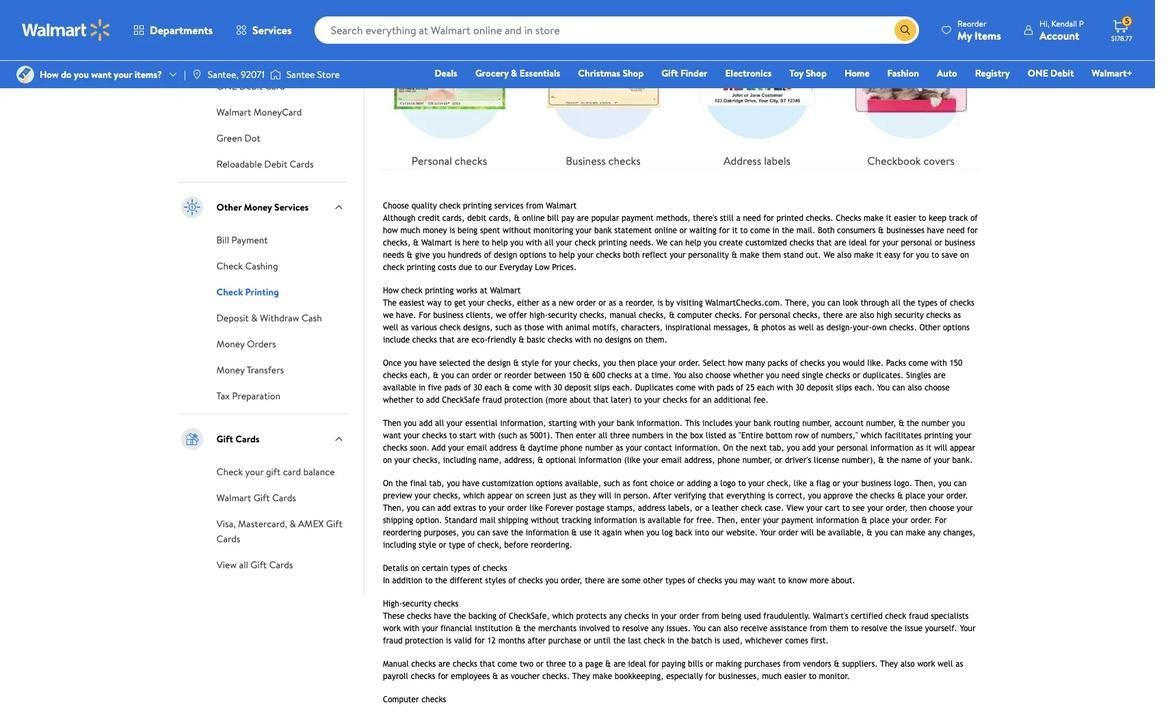 Task type: describe. For each thing, give the bounding box(es) containing it.
|
[[184, 68, 186, 81]]

& for credit
[[245, 20, 252, 34]]

deposit & withdraw cash link
[[216, 310, 322, 325]]

money transfers link
[[216, 362, 284, 377]]

items
[[975, 28, 1001, 43]]

do
[[61, 68, 72, 81]]

gift inside visa, mastercard, & amex gift cards
[[326, 517, 343, 530]]

checkbook covers
[[867, 153, 955, 168]]

how do you want your items?
[[40, 68, 162, 81]]

& inside visa, mastercard, & amex gift cards
[[290, 517, 296, 530]]

registry link
[[969, 66, 1016, 81]]

you
[[74, 68, 89, 81]]

one for one debit
[[1028, 66, 1048, 80]]

money orders link
[[216, 336, 276, 351]]

walmart moneycard
[[216, 105, 302, 119]]

walmart+
[[1092, 66, 1133, 80]]

business checks link
[[534, 15, 672, 169]]

personal
[[412, 153, 452, 168]]

tax
[[216, 389, 230, 403]]

registry
[[975, 66, 1010, 80]]

 image for santee, 92071
[[191, 69, 202, 80]]

money for orders
[[216, 337, 245, 351]]

fashion link
[[881, 66, 925, 81]]

walmart image
[[22, 19, 111, 41]]

reorder
[[958, 17, 987, 29]]

santee
[[287, 68, 315, 81]]

my
[[958, 28, 972, 43]]

debit for one debit
[[1051, 66, 1074, 80]]

card
[[283, 465, 301, 478]]

view
[[216, 558, 237, 572]]

home
[[845, 66, 870, 80]]

santee, 92071
[[208, 68, 265, 81]]

bill payment
[[216, 233, 268, 247]]

walmart for walmart gift cards
[[216, 491, 251, 504]]

santee store
[[287, 68, 340, 81]]

cards down card
[[272, 491, 296, 504]]

toy
[[790, 66, 803, 80]]

money transfers
[[216, 363, 284, 377]]

p
[[1079, 17, 1084, 29]]

how
[[40, 68, 59, 81]]

checks for business checks
[[608, 153, 641, 168]]

items?
[[135, 68, 162, 81]]

 image for santee store
[[270, 68, 281, 81]]

all
[[239, 558, 248, 572]]

1 vertical spatial your
[[245, 465, 264, 478]]

checkbook
[[867, 153, 921, 168]]

check cashing link
[[216, 258, 278, 273]]

view all gift cards link
[[216, 556, 293, 572]]

business checks
[[566, 153, 641, 168]]

electronics
[[725, 66, 772, 80]]

orders
[[247, 337, 276, 351]]

reloadable debit cards link
[[216, 156, 314, 171]]

shop for christmas shop
[[623, 66, 644, 80]]

home link
[[838, 66, 876, 81]]

auto
[[937, 66, 957, 80]]

walmart moneycard link
[[216, 104, 302, 119]]

check for check your gift card balance
[[216, 465, 243, 478]]

cash
[[302, 311, 322, 325]]

cards down visa, mastercard, & amex gift cards
[[269, 558, 293, 572]]

services button
[[224, 14, 303, 47]]

$178.77
[[1111, 34, 1132, 43]]

reloadable debit cards
[[216, 157, 314, 171]]

want
[[91, 68, 111, 81]]

one for one debit card
[[216, 79, 237, 93]]

amex
[[298, 517, 324, 530]]

bill
[[216, 233, 229, 247]]

santee,
[[208, 68, 239, 81]]

& for deposit
[[251, 311, 258, 325]]

money for transfers
[[216, 363, 245, 377]]

services inside popup button
[[252, 23, 292, 38]]

checks for personal checks
[[455, 153, 487, 168]]

debit for one debit card
[[239, 79, 263, 93]]

moneycard
[[253, 105, 302, 119]]

cashing
[[245, 259, 278, 273]]

check your gift card balance link
[[216, 463, 335, 478]]

reloadable
[[216, 157, 262, 171]]

finder
[[680, 66, 708, 80]]

deals link
[[428, 66, 464, 81]]

toy shop link
[[783, 66, 833, 81]]



Task type: locate. For each thing, give the bounding box(es) containing it.
visa, mastercard, & amex gift cards
[[216, 517, 343, 546]]

walmart up the santee
[[268, 53, 303, 67]]

bill payment link
[[216, 232, 268, 247]]

1 horizontal spatial checks
[[608, 153, 641, 168]]

debit inside 'link'
[[1051, 66, 1074, 80]]

Search search field
[[314, 16, 919, 44]]

shop for toy shop
[[806, 66, 827, 80]]

auto link
[[931, 66, 963, 81]]

 image
[[16, 66, 34, 83]]

money down deposit
[[216, 337, 245, 351]]

other money services image
[[178, 193, 206, 221]]

gift
[[661, 66, 678, 80], [216, 432, 233, 446], [253, 491, 270, 504], [326, 517, 343, 530], [250, 558, 267, 572]]

1 vertical spatial check
[[216, 285, 243, 299]]

view all gift cards
[[216, 558, 293, 572]]

1 vertical spatial walmart
[[216, 105, 251, 119]]

gift up mastercard,
[[253, 491, 270, 504]]

1 vertical spatial money
[[216, 337, 245, 351]]

shop right christmas
[[623, 66, 644, 80]]

visa,
[[216, 517, 236, 530]]

fashion
[[887, 66, 919, 80]]

& right deposit
[[251, 311, 258, 325]]

& right credit
[[245, 20, 252, 34]]

check printing link
[[216, 284, 279, 299]]

list containing personal checks
[[372, 4, 988, 169]]

one
[[248, 53, 266, 67]]

one debit card link
[[216, 78, 285, 93]]

one
[[1028, 66, 1048, 80], [216, 79, 237, 93]]

 image right |
[[191, 69, 202, 80]]

business
[[566, 153, 606, 168]]

&
[[245, 20, 252, 34], [511, 66, 517, 80], [251, 311, 258, 325], [290, 517, 296, 530]]

balance
[[303, 465, 335, 478]]

1 check from the top
[[216, 259, 243, 273]]

cards
[[290, 157, 314, 171], [235, 432, 260, 446], [272, 491, 296, 504], [216, 532, 240, 546], [269, 558, 293, 572]]

address labels link
[[688, 15, 826, 169]]

2 shop from the left
[[806, 66, 827, 80]]

gift
[[266, 465, 281, 478]]

check cashing
[[216, 259, 278, 273]]

5
[[1125, 15, 1130, 27]]

search icon image
[[900, 25, 911, 36]]

check for check cashing
[[216, 259, 243, 273]]

0 vertical spatial your
[[114, 68, 132, 81]]

other money services
[[216, 200, 309, 214]]

& left amex at the left of the page
[[290, 517, 296, 530]]

money orders
[[216, 337, 276, 351]]

address labels
[[724, 153, 791, 168]]

0 vertical spatial services
[[252, 23, 292, 38]]

debit down account on the top right of page
[[1051, 66, 1074, 80]]

christmas shop
[[578, 66, 644, 80]]

0 vertical spatial walmart
[[268, 53, 303, 67]]

personal checks link
[[381, 15, 518, 169]]

cards down "visa," in the bottom left of the page
[[216, 532, 240, 546]]

1 vertical spatial services
[[274, 200, 309, 214]]

credit
[[216, 20, 243, 34]]

essentials
[[520, 66, 560, 80]]

check printing
[[216, 285, 279, 299]]

2 checks from the left
[[608, 153, 641, 168]]

0 vertical spatial money
[[244, 200, 272, 214]]

your right want
[[114, 68, 132, 81]]

list
[[372, 4, 988, 169]]

personal checks
[[412, 153, 487, 168]]

2 check from the top
[[216, 285, 243, 299]]

walmart up "visa," in the bottom left of the page
[[216, 491, 251, 504]]

0 horizontal spatial  image
[[191, 69, 202, 80]]

tax preparation
[[216, 389, 280, 403]]

 image down capital one walmart rewards®
[[270, 68, 281, 81]]

checks
[[455, 153, 487, 168], [608, 153, 641, 168]]

one down account on the top right of page
[[1028, 66, 1048, 80]]

check inside 'link'
[[216, 259, 243, 273]]

hi, kendall p account
[[1040, 17, 1084, 43]]

one debit link
[[1022, 66, 1080, 81]]

withdraw
[[260, 311, 299, 325]]

2 vertical spatial money
[[216, 363, 245, 377]]

check down bill
[[216, 259, 243, 273]]

debit up one in the top of the page
[[254, 20, 277, 34]]

deals
[[435, 66, 457, 80]]

1 horizontal spatial  image
[[270, 68, 281, 81]]

services down reloadable debit cards on the top of the page
[[274, 200, 309, 214]]

2 vertical spatial walmart
[[216, 491, 251, 504]]

checkbook covers link
[[842, 15, 980, 169]]

gift cards image
[[178, 425, 206, 453]]

money right the other
[[244, 200, 272, 214]]

cards down moneycard
[[290, 157, 314, 171]]

visa, mastercard, & amex gift cards link
[[216, 515, 343, 546]]

grocery
[[475, 66, 509, 80]]

deposit
[[216, 311, 249, 325]]

check inside "link"
[[216, 285, 243, 299]]

shop right the toy at right
[[806, 66, 827, 80]]

kendall
[[1051, 17, 1077, 29]]

debit for reloadable debit cards
[[264, 157, 287, 171]]

checks right "personal" in the top left of the page
[[455, 153, 487, 168]]

money up tax
[[216, 363, 245, 377]]

0 vertical spatial check
[[216, 259, 243, 273]]

& right the grocery
[[511, 66, 517, 80]]

92071
[[241, 68, 265, 81]]

departments
[[150, 23, 213, 38]]

services up the capital one walmart rewards® link
[[252, 23, 292, 38]]

check down gift cards
[[216, 465, 243, 478]]

green dot
[[216, 131, 260, 145]]

your left gift
[[245, 465, 264, 478]]

departments button
[[122, 14, 224, 47]]

0 horizontal spatial your
[[114, 68, 132, 81]]

walmart
[[268, 53, 303, 67], [216, 105, 251, 119], [216, 491, 251, 504]]

gift finder link
[[655, 66, 714, 81]]

walmart+ link
[[1086, 66, 1139, 81]]

walmart up green dot link
[[216, 105, 251, 119]]

1 horizontal spatial your
[[245, 465, 264, 478]]

one inside one debit 'link'
[[1028, 66, 1048, 80]]

checks right business
[[608, 153, 641, 168]]

walmart for walmart moneycard
[[216, 105, 251, 119]]

2 vertical spatial check
[[216, 465, 243, 478]]

1 horizontal spatial shop
[[806, 66, 827, 80]]

dot
[[244, 131, 260, 145]]

check up deposit
[[216, 285, 243, 299]]

check your gift card balance
[[216, 465, 335, 478]]

gift right the gift cards image
[[216, 432, 233, 446]]

walmart gift cards
[[216, 491, 296, 504]]

check
[[216, 259, 243, 273], [216, 285, 243, 299], [216, 465, 243, 478]]

capital one walmart rewards® link
[[216, 52, 343, 67]]

preparation
[[232, 389, 280, 403]]

address
[[724, 153, 761, 168]]

reorder my items
[[958, 17, 1001, 43]]

Walmart Site-Wide search field
[[314, 16, 919, 44]]

check for check printing
[[216, 285, 243, 299]]

3 check from the top
[[216, 465, 243, 478]]

shop
[[623, 66, 644, 80], [806, 66, 827, 80]]

0 horizontal spatial checks
[[455, 153, 487, 168]]

& for grocery
[[511, 66, 517, 80]]

deposit & withdraw cash
[[216, 311, 322, 325]]

printing
[[245, 285, 279, 299]]

one inside one debit card link
[[216, 79, 237, 93]]

grocery & essentials
[[475, 66, 560, 80]]

rewards®
[[305, 53, 343, 67]]

gift left finder
[[661, 66, 678, 80]]

debit right reloadable
[[264, 157, 287, 171]]

money
[[244, 200, 272, 214], [216, 337, 245, 351], [216, 363, 245, 377]]

1 shop from the left
[[623, 66, 644, 80]]

labels
[[764, 153, 791, 168]]

christmas
[[578, 66, 620, 80]]

cards up check your gift card balance link
[[235, 432, 260, 446]]

0 horizontal spatial one
[[216, 79, 237, 93]]

one down capital at the top left
[[216, 79, 237, 93]]

card
[[265, 79, 285, 93]]

one debit
[[1028, 66, 1074, 80]]

1 horizontal spatial one
[[1028, 66, 1048, 80]]

covers
[[924, 153, 955, 168]]

capital
[[216, 53, 246, 67]]

payment
[[231, 233, 268, 247]]

debit left card
[[239, 79, 263, 93]]

gift right amex at the left of the page
[[326, 517, 343, 530]]

toy shop
[[790, 66, 827, 80]]

0 horizontal spatial shop
[[623, 66, 644, 80]]

gift right all
[[250, 558, 267, 572]]

gift cards
[[216, 432, 260, 446]]

one debit card
[[216, 79, 285, 93]]

grocery & essentials link
[[469, 66, 567, 81]]

 image
[[270, 68, 281, 81], [191, 69, 202, 80]]

hi,
[[1040, 17, 1049, 29]]

1 checks from the left
[[455, 153, 487, 168]]

credit & debit image
[[178, 13, 206, 41]]

green dot link
[[216, 130, 260, 145]]

cards inside visa, mastercard, & amex gift cards
[[216, 532, 240, 546]]



Task type: vqa. For each thing, say whether or not it's contained in the screenshot.
"Shop" corresponding to Toy Shop
yes



